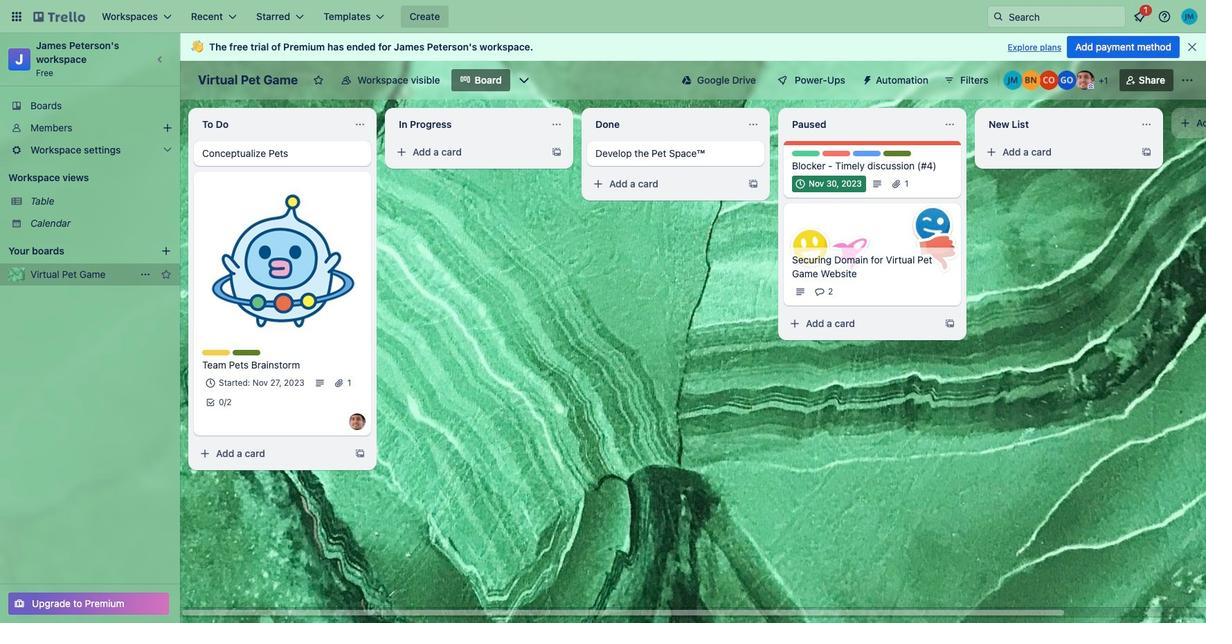 Task type: vqa. For each thing, say whether or not it's contained in the screenshot.
'Add A Card' related to writings
no



Task type: describe. For each thing, give the bounding box(es) containing it.
color: green, title: "goal" element
[[792, 151, 820, 156]]

your boards with 1 items element
[[8, 243, 140, 260]]

1 horizontal spatial jeremy miller (jeremymiller198) image
[[1181, 8, 1198, 25]]

back to home image
[[33, 6, 85, 28]]

gary orlando (garyorlando) image
[[1057, 71, 1076, 90]]

1 horizontal spatial james peterson (jamespeterson93) image
[[1075, 71, 1094, 90]]

star icon image
[[161, 269, 172, 280]]

open information menu image
[[1158, 10, 1171, 24]]

sm image
[[856, 69, 876, 89]]

Board name text field
[[191, 69, 305, 91]]

Search field
[[1004, 7, 1125, 26]]

create from template… image
[[748, 179, 759, 190]]

primary element
[[0, 0, 1206, 33]]

wave image
[[191, 41, 204, 53]]

color: yellow, title: none image
[[202, 350, 230, 356]]

search image
[[993, 11, 1004, 22]]

christina overa (christinaovera) image
[[1039, 71, 1058, 90]]



Task type: locate. For each thing, give the bounding box(es) containing it.
1 vertical spatial jeremy miller (jeremymiller198) image
[[1003, 71, 1022, 90]]

jeremy miller (jeremymiller198) image right open information menu image
[[1181, 8, 1198, 25]]

0 horizontal spatial james peterson (jamespeterson93) image
[[349, 414, 366, 431]]

color: blue, title: "fyi" element
[[853, 151, 881, 156]]

workspace navigation collapse icon image
[[151, 50, 170, 69]]

star or unstar board image
[[313, 75, 324, 86]]

0 vertical spatial jeremy miller (jeremymiller198) image
[[1181, 8, 1198, 25]]

this member is an admin of this board. image
[[1088, 84, 1094, 90]]

None checkbox
[[792, 176, 866, 192]]

1 notification image
[[1131, 8, 1148, 25]]

color: red, title: "blocker" element
[[823, 151, 850, 156]]

board actions menu image
[[140, 269, 151, 280]]

google drive icon image
[[682, 75, 692, 85]]

0 horizontal spatial jeremy miller (jeremymiller198) image
[[1003, 71, 1022, 90]]

james peterson (jamespeterson93) image
[[1075, 71, 1094, 90], [349, 414, 366, 431]]

0 vertical spatial james peterson (jamespeterson93) image
[[1075, 71, 1094, 90]]

jeremy miller (jeremymiller198) image
[[1181, 8, 1198, 25], [1003, 71, 1022, 90]]

1 vertical spatial james peterson (jamespeterson93) image
[[349, 414, 366, 431]]

add board image
[[161, 246, 172, 257]]

jeremy miller (jeremymiller198) image left christina overa (christinaovera) image
[[1003, 71, 1022, 90]]

create from template… image
[[551, 147, 562, 158], [1141, 147, 1152, 158], [944, 318, 955, 330], [354, 449, 366, 460]]

ben nelson (bennelson96) image
[[1021, 71, 1040, 90]]

color: bold lime, title: "team task" element
[[233, 350, 260, 356]]

show menu image
[[1180, 73, 1194, 87]]

laugh image
[[908, 201, 957, 250]]

banner
[[180, 33, 1206, 61]]

customize views image
[[517, 73, 531, 87]]

color: bold lime, title: none image
[[883, 151, 911, 156]]

None text field
[[390, 114, 546, 136], [784, 114, 939, 136], [980, 114, 1135, 136], [390, 114, 546, 136], [784, 114, 939, 136], [980, 114, 1135, 136]]

None text field
[[194, 114, 349, 136]]



